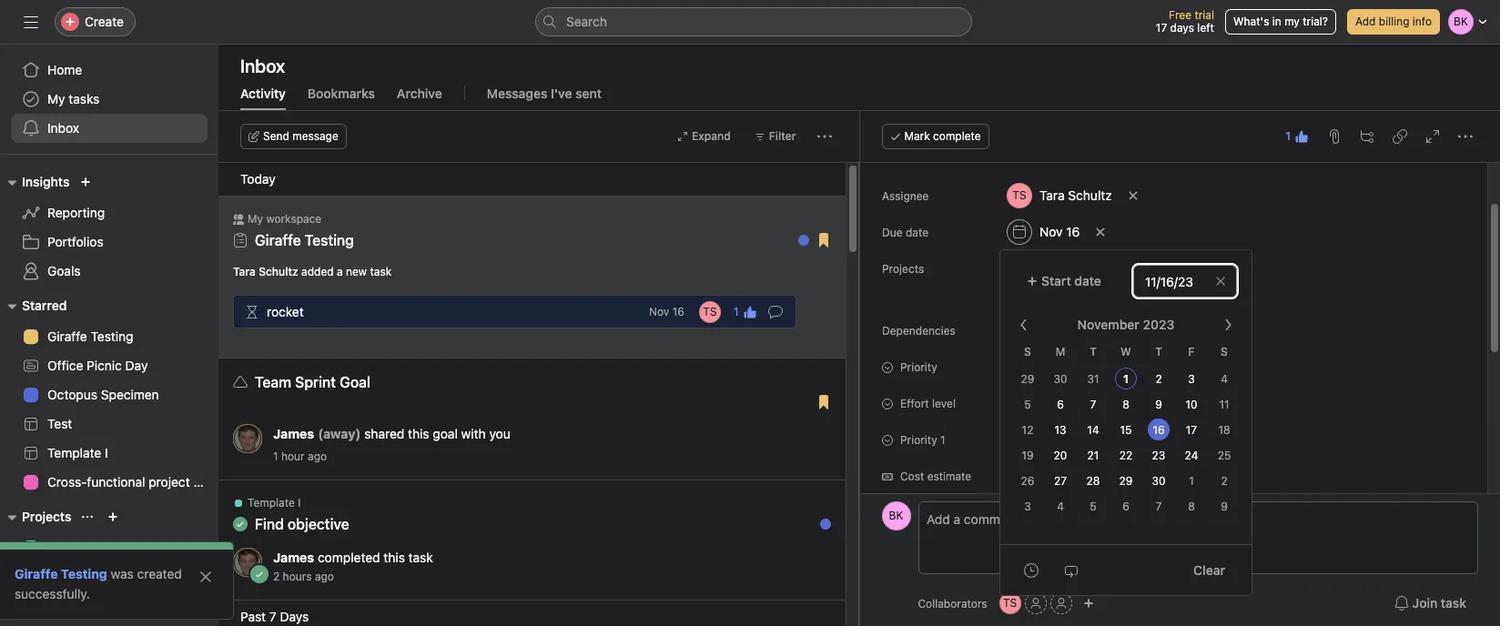 Task type: describe. For each thing, give the bounding box(es) containing it.
main content containing tara schultz
[[882, 79, 1485, 627]]

priority 1
[[900, 434, 945, 447]]

goal
[[433, 426, 458, 442]]

schultz for tara schultz
[[1068, 188, 1112, 203]]

testing inside rocket dialog
[[1060, 261, 1098, 275]]

1 vertical spatial 17
[[1187, 423, 1198, 437]]

giraffe testing up successfully. at the bottom left of page
[[15, 566, 107, 582]]

cross-functional project plan inside projects element
[[47, 569, 218, 585]]

i've
[[551, 86, 572, 101]]

14
[[1088, 423, 1100, 437]]

nov 16 inside nov 16 dropdown button
[[1040, 224, 1080, 240]]

0 horizontal spatial ts button
[[699, 301, 721, 323]]

team sprint goal
[[255, 374, 371, 391]]

send message button
[[240, 124, 347, 149]]

10
[[1186, 398, 1198, 412]]

functional inside projects element
[[87, 569, 145, 585]]

effort level
[[900, 397, 956, 411]]

nov 16 button
[[999, 216, 1088, 249]]

clear
[[1194, 562, 1226, 578]]

0 horizontal spatial 3
[[1025, 500, 1032, 514]]

project inside "starred" element
[[149, 474, 190, 490]]

complete
[[934, 129, 981, 143]]

1 horizontal spatial 9
[[1221, 500, 1228, 514]]

what's in my trial? button
[[1226, 9, 1337, 35]]

add billing info
[[1356, 15, 1433, 28]]

giraffe testing link up picnic at the left bottom of the page
[[11, 322, 208, 352]]

add to projects
[[1007, 291, 1088, 304]]

team
[[255, 374, 292, 391]]

19
[[1022, 449, 1034, 463]]

cost estimate
[[900, 470, 972, 484]]

next month image
[[1221, 318, 1236, 332]]

octopus specimen
[[47, 387, 159, 403]]

clear due date image
[[1216, 276, 1227, 287]]

giraffe testing inside "starred" element
[[47, 329, 133, 344]]

1 horizontal spatial ts button
[[1000, 593, 1022, 615]]

priority for priority
[[900, 361, 937, 374]]

global element
[[0, 45, 219, 154]]

full screen image
[[1426, 129, 1441, 144]]

collaborators
[[918, 597, 988, 611]]

james completed this task 2 hours ago
[[273, 550, 433, 584]]

1 vertical spatial 6
[[1123, 500, 1130, 514]]

23
[[1153, 449, 1166, 463]]

past 7 days
[[240, 609, 309, 625]]

reporting
[[47, 205, 105, 220]]

add time image
[[1025, 563, 1039, 578]]

task right new
[[370, 265, 392, 279]]

test link
[[11, 410, 208, 439]]

2 inside james completed this task 2 hours ago
[[273, 570, 280, 584]]

date for start date
[[1075, 273, 1102, 289]]

insights element
[[0, 166, 219, 290]]

template i link inside projects element
[[11, 534, 208, 563]]

1 template i link from the top
[[11, 439, 208, 468]]

messages i've sent
[[487, 86, 602, 101]]

1 horizontal spatial 29
[[1120, 474, 1133, 488]]

1 left attachments: add a file to this task, rocket icon
[[1286, 129, 1291, 143]]

invite button
[[17, 587, 96, 619]]

w
[[1121, 345, 1132, 359]]

free trial 17 days left
[[1156, 8, 1215, 35]]

projects inside dropdown button
[[22, 509, 71, 525]]

mark complete
[[905, 129, 981, 143]]

template for first template i "link" from the top
[[47, 445, 101, 461]]

sent
[[576, 86, 602, 101]]

rocket
[[267, 304, 304, 319]]

testing inside "starred" element
[[91, 329, 133, 344]]

tara schultz added a new task
[[233, 265, 392, 279]]

trial?
[[1303, 15, 1329, 28]]

2 s from the left
[[1221, 345, 1228, 359]]

starred button
[[0, 295, 67, 317]]

1 vertical spatial template i
[[248, 496, 301, 510]]

21
[[1088, 449, 1100, 463]]

hours
[[283, 570, 312, 584]]

plan inside projects element
[[193, 569, 218, 585]]

0 horizontal spatial nov 16
[[649, 305, 685, 319]]

home
[[47, 62, 82, 77]]

27
[[1055, 474, 1067, 488]]

this inside the 'james (away) shared this goal with you 1 hour ago'
[[408, 426, 430, 442]]

expand button
[[669, 124, 739, 149]]

i for first template i "link" from the top
[[105, 445, 108, 461]]

ja for first the ja button
[[242, 432, 254, 445]]

add to projects button
[[999, 285, 1096, 311]]

schultz for tara schultz added a new task
[[259, 265, 298, 279]]

set to repeat image
[[1065, 563, 1079, 578]]

13
[[1055, 423, 1067, 437]]

0 vertical spatial inbox
[[240, 56, 285, 77]]

starred element
[[0, 290, 219, 501]]

inbox inside inbox link
[[47, 120, 79, 136]]

you
[[489, 426, 511, 442]]

2 t from the left
[[1156, 345, 1163, 359]]

11
[[1220, 398, 1230, 412]]

mark complete button
[[882, 124, 990, 149]]

more actions for this task image
[[1459, 129, 1474, 144]]

archive notification image
[[811, 380, 826, 394]]

(away)
[[318, 426, 361, 442]]

2 horizontal spatial 16
[[1153, 423, 1165, 437]]

join task
[[1413, 596, 1467, 611]]

send message
[[263, 129, 339, 143]]

1 cross-functional project plan link from the top
[[11, 468, 218, 497]]

7 days
[[269, 609, 309, 625]]

ts for the right ts button
[[1004, 597, 1018, 610]]

workspace
[[266, 212, 322, 226]]

free
[[1169, 8, 1192, 22]]

office picnic day link
[[11, 352, 208, 381]]

projects element
[[0, 501, 219, 627]]

0 vertical spatial 8
[[1123, 398, 1130, 412]]

nov inside dropdown button
[[1040, 224, 1063, 240]]

giraffe testing inside rocket dialog
[[1022, 261, 1098, 275]]

15
[[1121, 423, 1132, 437]]

cost
[[900, 470, 924, 484]]

previous month image
[[1017, 318, 1032, 332]]

start date button
[[1015, 265, 1119, 298]]

days
[[1171, 21, 1195, 35]]

more actions image
[[817, 129, 832, 144]]

messages i've sent link
[[487, 86, 602, 110]]

projects button
[[0, 506, 71, 528]]

1 down level
[[940, 434, 945, 447]]

mark
[[905, 129, 931, 143]]

bookmarks link
[[308, 86, 375, 110]]

projects
[[1044, 291, 1088, 304]]

1 vertical spatial 16
[[673, 305, 685, 319]]

due date
[[882, 226, 929, 240]]

0 comments image
[[768, 305, 783, 319]]

hour
[[281, 450, 305, 464]]

0 vertical spatial 30
[[1054, 372, 1068, 386]]

1 vertical spatial 8
[[1189, 500, 1196, 514]]

insights
[[22, 174, 70, 189]]

0 horizontal spatial 29
[[1021, 372, 1035, 386]]

25
[[1218, 449, 1232, 463]]

projects inside rocket dialog
[[882, 262, 924, 276]]

12
[[1022, 423, 1034, 437]]

attachments: add a file to this task, rocket image
[[1328, 129, 1342, 144]]

1 vertical spatial nov
[[649, 305, 670, 319]]

successfully.
[[15, 587, 90, 602]]

activity
[[240, 86, 286, 101]]

messages
[[487, 86, 548, 101]]

1 left the 0 comments "image"
[[734, 305, 739, 318]]

trial
[[1195, 8, 1215, 22]]

plan inside "starred" element
[[193, 474, 218, 490]]

effort
[[900, 397, 929, 411]]

archive notifications image
[[811, 502, 826, 516]]

24
[[1185, 449, 1199, 463]]

office picnic day
[[47, 358, 148, 373]]

today
[[240, 171, 276, 187]]

priority for priority 1
[[900, 434, 937, 447]]

i for template i "link" within projects element
[[105, 540, 108, 556]]

search
[[566, 14, 607, 29]]

tara for tara schultz added a new task
[[233, 265, 256, 279]]

0 horizontal spatial 4
[[1057, 500, 1065, 514]]

giraffe up successfully. at the bottom left of page
[[15, 566, 58, 582]]

filter
[[769, 129, 796, 143]]

giraffe down my workspace
[[255, 232, 301, 249]]

0 vertical spatial 7
[[1091, 398, 1097, 412]]

assignee
[[882, 189, 929, 203]]

insights button
[[0, 171, 70, 193]]

level
[[932, 397, 956, 411]]

james (away) shared this goal with you 1 hour ago
[[273, 426, 511, 464]]

giraffe testing link down workspace
[[255, 232, 354, 249]]

0 horizontal spatial 9
[[1156, 398, 1163, 412]]

16 inside dropdown button
[[1066, 224, 1080, 240]]

find objective
[[255, 516, 349, 533]]



Task type: locate. For each thing, give the bounding box(es) containing it.
2 cross-functional project plan link from the top
[[11, 563, 218, 592]]

ago right hours
[[315, 570, 334, 584]]

0 vertical spatial plan
[[193, 474, 218, 490]]

1 vertical spatial ts
[[1004, 597, 1018, 610]]

add inside "button"
[[1356, 15, 1377, 28]]

1 inside the 'james (away) shared this goal with you 1 hour ago'
[[273, 450, 278, 464]]

0 vertical spatial nov 16
[[1040, 224, 1080, 240]]

0 horizontal spatial projects
[[22, 509, 71, 525]]

1 vertical spatial james
[[273, 550, 314, 566]]

ts inside rocket dialog
[[1004, 597, 1018, 610]]

james inside james completed this task 2 hours ago
[[273, 550, 314, 566]]

template inside projects element
[[47, 540, 101, 556]]

rocket dialog
[[860, 79, 1501, 627]]

my inside my tasks link
[[47, 91, 65, 107]]

5 up 12
[[1025, 398, 1032, 412]]

copy task link image
[[1393, 129, 1408, 144]]

3 down 26
[[1025, 500, 1032, 514]]

30 down 23 on the right bottom of page
[[1152, 474, 1166, 488]]

testing up office picnic day link
[[91, 329, 133, 344]]

0 vertical spatial template
[[47, 445, 101, 461]]

ago inside the 'james (away) shared this goal with you 1 hour ago'
[[308, 450, 327, 464]]

ja for second the ja button from the top of the page
[[242, 556, 254, 569]]

1 vertical spatial 4
[[1057, 500, 1065, 514]]

search button
[[536, 7, 973, 36]]

1 vertical spatial tara
[[233, 265, 256, 279]]

1 vertical spatial 5
[[1090, 500, 1097, 514]]

4
[[1221, 372, 1228, 386], [1057, 500, 1065, 514]]

1 vertical spatial 29
[[1120, 474, 1133, 488]]

add for add billing info
[[1356, 15, 1377, 28]]

james inside the 'james (away) shared this goal with you 1 hour ago'
[[273, 426, 314, 442]]

i inside projects element
[[105, 540, 108, 556]]

29 down 22
[[1120, 474, 1133, 488]]

0 vertical spatial add
[[1356, 15, 1377, 28]]

1 vertical spatial schultz
[[259, 265, 298, 279]]

template i inside projects element
[[47, 540, 108, 556]]

ago right hour
[[308, 450, 327, 464]]

s down next month image at the right bottom of page
[[1221, 345, 1228, 359]]

i inside "starred" element
[[105, 445, 108, 461]]

my for my tasks
[[47, 91, 65, 107]]

0 vertical spatial 2
[[1156, 372, 1163, 386]]

0 vertical spatial my
[[47, 91, 65, 107]]

2 priority from the top
[[900, 434, 937, 447]]

0 vertical spatial ja button
[[233, 424, 262, 454]]

project inside projects element
[[149, 569, 190, 585]]

schultz inside dropdown button
[[1068, 188, 1112, 203]]

private task
[[1112, 323, 1172, 337]]

s down "previous month" image
[[1025, 345, 1032, 359]]

cross-functional project plan down new project or portfolio icon
[[47, 569, 218, 585]]

0 vertical spatial james link
[[273, 426, 314, 442]]

1 vertical spatial project
[[149, 569, 190, 585]]

projects left show options, current sort, top 'image' on the left bottom of the page
[[22, 509, 71, 525]]

template down test
[[47, 445, 101, 461]]

0 vertical spatial project
[[149, 474, 190, 490]]

1 horizontal spatial 30
[[1152, 474, 1166, 488]]

date inside start date button
[[1075, 273, 1102, 289]]

james link up hour
[[273, 426, 314, 442]]

0 vertical spatial 1 button
[[1281, 124, 1315, 149]]

bk button
[[882, 502, 911, 531]]

1 s from the left
[[1025, 345, 1032, 359]]

task right completed
[[409, 550, 433, 566]]

james link
[[273, 426, 314, 442], [273, 550, 314, 566]]

to
[[1031, 291, 1041, 304]]

template inside "starred" element
[[47, 445, 101, 461]]

1 vertical spatial cross-functional project plan link
[[11, 563, 218, 592]]

1 horizontal spatial nov 16
[[1040, 224, 1080, 240]]

0 vertical spatial functional
[[87, 474, 145, 490]]

i down the 'test' link
[[105, 445, 108, 461]]

bookmarks
[[308, 86, 375, 101]]

office
[[47, 358, 83, 373]]

james up hours
[[273, 550, 314, 566]]

shared
[[364, 426, 405, 442]]

1 t from the left
[[1090, 345, 1097, 359]]

task right the join
[[1442, 596, 1467, 611]]

1 button
[[1281, 124, 1315, 149], [729, 299, 763, 325]]

2 vertical spatial template i
[[47, 540, 108, 556]]

testing up the invite at the bottom left
[[61, 566, 107, 582]]

my left the tasks
[[47, 91, 65, 107]]

tara schultz
[[1040, 188, 1112, 203]]

1 horizontal spatial date
[[1075, 273, 1102, 289]]

my for my workspace
[[248, 212, 263, 226]]

1 james link from the top
[[273, 426, 314, 442]]

cross-functional project plan inside "starred" element
[[47, 474, 218, 490]]

0 horizontal spatial my
[[47, 91, 65, 107]]

1 ja button from the top
[[233, 424, 262, 454]]

tara for tara schultz
[[1040, 188, 1065, 203]]

template i link down test
[[11, 439, 208, 468]]

search list box
[[536, 7, 973, 36]]

inbox down my tasks
[[47, 120, 79, 136]]

1 vertical spatial my
[[248, 212, 263, 226]]

add subtask image
[[1361, 129, 1375, 144]]

1 button left attachments: add a file to this task, rocket icon
[[1281, 124, 1315, 149]]

1 cross-functional project plan from the top
[[47, 474, 218, 490]]

0 vertical spatial 29
[[1021, 372, 1035, 386]]

2 james link from the top
[[273, 550, 314, 566]]

0 horizontal spatial 16
[[673, 305, 685, 319]]

cross-functional project plan
[[47, 474, 218, 490], [47, 569, 218, 585]]

0 horizontal spatial 6
[[1058, 398, 1064, 412]]

0 horizontal spatial inbox
[[47, 120, 79, 136]]

1 horizontal spatial 17
[[1187, 423, 1198, 437]]

1 horizontal spatial 7
[[1156, 500, 1162, 514]]

completed
[[318, 550, 380, 566]]

template for template i "link" within projects element
[[47, 540, 101, 556]]

0 vertical spatial cross-functional project plan
[[47, 474, 218, 490]]

1 priority from the top
[[900, 361, 937, 374]]

6 up 13
[[1058, 398, 1064, 412]]

with
[[461, 426, 486, 442]]

0 vertical spatial 5
[[1025, 398, 1032, 412]]

1 vertical spatial inbox
[[47, 120, 79, 136]]

5
[[1025, 398, 1032, 412], [1090, 500, 1097, 514]]

1 horizontal spatial 16
[[1066, 224, 1080, 240]]

i down new project or portfolio icon
[[105, 540, 108, 556]]

2 plan from the top
[[193, 569, 218, 585]]

1 vertical spatial ja button
[[233, 548, 262, 577]]

2 functional from the top
[[87, 569, 145, 585]]

29 up 12
[[1021, 372, 1035, 386]]

template i down show options, current sort, top 'image' on the left bottom of the page
[[47, 540, 108, 556]]

9 down 25
[[1221, 500, 1228, 514]]

giraffe testing link up successfully. at the bottom left of page
[[15, 566, 107, 582]]

7 down 23 on the right bottom of page
[[1156, 500, 1162, 514]]

clear button
[[1182, 554, 1238, 587]]

template i down test
[[47, 445, 108, 461]]

tara schultz button
[[999, 179, 1120, 212]]

starred
[[22, 298, 67, 313]]

6 down cost estimate text field
[[1123, 500, 1130, 514]]

1 cross- from the top
[[47, 474, 87, 490]]

t up 31
[[1090, 345, 1097, 359]]

testing up a on the top of the page
[[305, 232, 354, 249]]

1 horizontal spatial projects
[[882, 262, 924, 276]]

ts right nov 16 button
[[703, 305, 717, 318]]

picnic
[[87, 358, 122, 373]]

2 left hours
[[273, 570, 280, 584]]

1 button left the 0 comments "image"
[[729, 299, 763, 325]]

added
[[301, 265, 334, 279]]

create button
[[55, 7, 136, 36]]

giraffe inside "starred" element
[[47, 329, 87, 344]]

0 vertical spatial template i link
[[11, 439, 208, 468]]

main content
[[882, 79, 1485, 627]]

inbox up activity on the top
[[240, 56, 285, 77]]

1 horizontal spatial s
[[1221, 345, 1228, 359]]

this right completed
[[384, 550, 405, 566]]

ja button left hour
[[233, 424, 262, 454]]

james up hour
[[273, 426, 314, 442]]

2 vertical spatial 16
[[1153, 423, 1165, 437]]

1 down 24 on the right of page
[[1190, 474, 1195, 488]]

james for team
[[273, 426, 314, 442]]

0 vertical spatial james
[[273, 426, 314, 442]]

sprint goal
[[295, 374, 371, 391]]

testing up projects
[[1060, 261, 1098, 275]]

1 vertical spatial nov 16
[[649, 305, 685, 319]]

left
[[1198, 21, 1215, 35]]

4 up 11
[[1221, 372, 1228, 386]]

0 vertical spatial cross-
[[47, 474, 87, 490]]

3 up 10
[[1189, 372, 1196, 386]]

join task button
[[1383, 587, 1479, 620]]

template i link up the was on the left bottom of the page
[[11, 534, 208, 563]]

1 vertical spatial priority
[[900, 434, 937, 447]]

18
[[1219, 423, 1231, 437]]

9 left 10
[[1156, 398, 1163, 412]]

1 vertical spatial plan
[[193, 569, 218, 585]]

archive all image
[[811, 218, 826, 232]]

start
[[1042, 273, 1072, 289]]

cross-functional project plan link up new project or portfolio icon
[[11, 468, 218, 497]]

1 project from the top
[[149, 474, 190, 490]]

tara up nov 16 dropdown button at the top of page
[[1040, 188, 1065, 203]]

0 vertical spatial 17
[[1156, 21, 1168, 35]]

this
[[408, 426, 430, 442], [384, 550, 405, 566]]

1 vertical spatial 30
[[1152, 474, 1166, 488]]

giraffe up office
[[47, 329, 87, 344]]

17 left days
[[1156, 21, 1168, 35]]

task right private
[[1150, 323, 1172, 337]]

0 vertical spatial schultz
[[1068, 188, 1112, 203]]

m
[[1056, 345, 1066, 359]]

30 down m
[[1054, 372, 1068, 386]]

4 down 27
[[1057, 500, 1065, 514]]

29
[[1021, 372, 1035, 386], [1120, 474, 1133, 488]]

add
[[1356, 15, 1377, 28], [1007, 291, 1028, 304]]

giraffe testing down workspace
[[255, 232, 354, 249]]

portfolios
[[47, 234, 103, 250]]

1 vertical spatial date
[[1075, 273, 1102, 289]]

2 project from the top
[[149, 569, 190, 585]]

task
[[370, 265, 392, 279], [1150, 323, 1172, 337], [409, 550, 433, 566], [1442, 596, 1467, 611]]

add left billing
[[1356, 15, 1377, 28]]

template i inside "starred" element
[[47, 445, 108, 461]]

expand
[[692, 129, 731, 143]]

1 horizontal spatial ts
[[1004, 597, 1018, 610]]

template up find objective
[[248, 496, 295, 510]]

create
[[85, 14, 124, 29]]

1 horizontal spatial 5
[[1090, 500, 1097, 514]]

0 horizontal spatial s
[[1025, 345, 1032, 359]]

task inside the join task button
[[1442, 596, 1467, 611]]

1 vertical spatial 3
[[1025, 500, 1032, 514]]

Cost estimate text field
[[999, 460, 1217, 493]]

add inside button
[[1007, 291, 1028, 304]]

hide sidebar image
[[24, 15, 38, 29]]

november 2023 button
[[1066, 309, 1205, 342]]

0 vertical spatial ts button
[[699, 301, 721, 323]]

16
[[1066, 224, 1080, 240], [673, 305, 685, 319], [1153, 423, 1165, 437]]

1 vertical spatial add
[[1007, 291, 1028, 304]]

project down the 'test' link
[[149, 474, 190, 490]]

date up projects
[[1075, 273, 1102, 289]]

ts button right collaborators
[[1000, 593, 1022, 615]]

add left to
[[1007, 291, 1028, 304]]

projects down due date
[[882, 262, 924, 276]]

0 vertical spatial cross-functional project plan link
[[11, 468, 218, 497]]

1 left hour
[[273, 450, 278, 464]]

0 horizontal spatial date
[[906, 226, 929, 240]]

8
[[1123, 398, 1130, 412], [1189, 500, 1196, 514]]

home link
[[11, 56, 208, 85]]

my left workspace
[[248, 212, 263, 226]]

bk
[[889, 509, 904, 523]]

Due date text field
[[1134, 265, 1238, 298]]

giraffe testing up office picnic day
[[47, 329, 133, 344]]

project left 'close' icon
[[149, 569, 190, 585]]

1 vertical spatial i
[[298, 496, 301, 510]]

add or remove collaborators image
[[1083, 598, 1094, 609]]

2 cross-functional project plan from the top
[[47, 569, 218, 585]]

1 horizontal spatial 3
[[1189, 372, 1196, 386]]

this inside james completed this task 2 hours ago
[[384, 550, 405, 566]]

date for due date
[[906, 226, 929, 240]]

8 up '15'
[[1123, 398, 1130, 412]]

new project or portfolio image
[[108, 512, 119, 523]]

0 vertical spatial priority
[[900, 361, 937, 374]]

ts button
[[699, 301, 721, 323], [1000, 593, 1022, 615]]

date
[[906, 226, 929, 240], [1075, 273, 1102, 289]]

goals link
[[11, 257, 208, 286]]

past
[[240, 609, 266, 625]]

7
[[1091, 398, 1097, 412], [1156, 500, 1162, 514]]

1 vertical spatial template i link
[[11, 534, 208, 563]]

1 james from the top
[[273, 426, 314, 442]]

a
[[337, 265, 343, 279]]

reporting link
[[11, 199, 208, 228]]

i up find objective
[[298, 496, 301, 510]]

invite
[[51, 595, 84, 610]]

0 horizontal spatial 1 button
[[729, 299, 763, 325]]

1 horizontal spatial 1 button
[[1281, 124, 1315, 149]]

giraffe testing link up the add to projects at right
[[1000, 260, 1105, 278]]

template down show options, current sort, top 'image' on the left bottom of the page
[[47, 540, 101, 556]]

cross-functional project plan up new project or portfolio icon
[[47, 474, 218, 490]]

what's
[[1234, 15, 1270, 28]]

1 plan from the top
[[193, 474, 218, 490]]

priority down effort
[[900, 434, 937, 447]]

1 vertical spatial functional
[[87, 569, 145, 585]]

1 vertical spatial ja
[[242, 556, 254, 569]]

date inside rocket dialog
[[906, 226, 929, 240]]

17 down 10
[[1187, 423, 1198, 437]]

james for template
[[273, 550, 314, 566]]

add for add to projects
[[1007, 291, 1028, 304]]

schultz left added
[[259, 265, 298, 279]]

1 horizontal spatial tara
[[1040, 188, 1065, 203]]

schultz up clear due date image
[[1068, 188, 1112, 203]]

my workspace
[[248, 212, 322, 226]]

0 vertical spatial 4
[[1221, 372, 1228, 386]]

0 vertical spatial this
[[408, 426, 430, 442]]

0 vertical spatial ja
[[242, 432, 254, 445]]

my tasks link
[[11, 85, 208, 114]]

tara up the dependencies icon
[[233, 265, 256, 279]]

1 vertical spatial 2
[[1222, 474, 1228, 488]]

17 inside free trial 17 days left
[[1156, 21, 1168, 35]]

8 down 24 on the right of page
[[1189, 500, 1196, 514]]

2 james from the top
[[273, 550, 314, 566]]

1 functional from the top
[[87, 474, 145, 490]]

2 down 'private task'
[[1156, 372, 1163, 386]]

0 horizontal spatial this
[[384, 550, 405, 566]]

date right due
[[906, 226, 929, 240]]

2 vertical spatial i
[[105, 540, 108, 556]]

priority down dependencies at the right of page
[[900, 361, 937, 374]]

1 horizontal spatial my
[[248, 212, 263, 226]]

private
[[1112, 323, 1147, 337]]

3
[[1189, 372, 1196, 386], [1025, 500, 1032, 514]]

2 template i link from the top
[[11, 534, 208, 563]]

giraffe inside rocket dialog
[[1022, 261, 1057, 275]]

t down 2023
[[1156, 345, 1163, 359]]

1 vertical spatial template
[[248, 496, 295, 510]]

dependencies
[[882, 324, 956, 338]]

goals
[[47, 263, 81, 279]]

ts for ts button to the left
[[703, 305, 717, 318]]

0 horizontal spatial 7
[[1091, 398, 1097, 412]]

1 horizontal spatial t
[[1156, 345, 1163, 359]]

1 vertical spatial cross-functional project plan
[[47, 569, 218, 585]]

ts right collaborators
[[1004, 597, 1018, 610]]

0 horizontal spatial nov
[[649, 305, 670, 319]]

new image
[[80, 177, 91, 188]]

my
[[1285, 15, 1300, 28]]

portfolios link
[[11, 228, 208, 257]]

2 ja from the top
[[242, 556, 254, 569]]

close image
[[199, 570, 213, 585]]

1 vertical spatial projects
[[22, 509, 71, 525]]

0 vertical spatial i
[[105, 445, 108, 461]]

31
[[1088, 372, 1100, 386]]

clear due date image
[[1096, 227, 1106, 238]]

ts button right nov 16 button
[[699, 301, 721, 323]]

cross- inside projects element
[[47, 569, 87, 585]]

tara inside dropdown button
[[1040, 188, 1065, 203]]

ago inside james completed this task 2 hours ago
[[315, 570, 334, 584]]

1 ja from the top
[[242, 432, 254, 445]]

2 cross- from the top
[[47, 569, 87, 585]]

giraffe testing
[[255, 232, 354, 249], [1022, 261, 1098, 275], [47, 329, 133, 344], [15, 566, 107, 582]]

1 down w in the right bottom of the page
[[1124, 372, 1129, 386]]

0 horizontal spatial tara
[[233, 265, 256, 279]]

2 vertical spatial template
[[47, 540, 101, 556]]

cross- up show options, current sort, top 'image' on the left bottom of the page
[[47, 474, 87, 490]]

show options, current sort, top image
[[82, 512, 93, 523]]

0 vertical spatial 16
[[1066, 224, 1080, 240]]

remove assignee image
[[1128, 190, 1139, 201]]

james link up hours
[[273, 550, 314, 566]]

project
[[149, 474, 190, 490], [149, 569, 190, 585]]

task inside james completed this task 2 hours ago
[[409, 550, 433, 566]]

cross- inside "starred" element
[[47, 474, 87, 490]]

ja button right 'close' icon
[[233, 548, 262, 577]]

template i link
[[11, 439, 208, 468], [11, 534, 208, 563]]

2 ja button from the top
[[233, 548, 262, 577]]

cross-functional project plan link
[[11, 468, 218, 497], [11, 563, 218, 592]]

1 vertical spatial james link
[[273, 550, 314, 566]]

billing
[[1380, 15, 1410, 28]]

cross- up successfully. at the bottom left of page
[[47, 569, 87, 585]]

1 horizontal spatial schultz
[[1068, 188, 1112, 203]]

2 vertical spatial 2
[[273, 570, 280, 584]]

remove from bookmarks image
[[782, 218, 796, 232]]

0 vertical spatial projects
[[882, 262, 924, 276]]

26
[[1021, 474, 1035, 488]]

template i up find objective
[[248, 496, 301, 510]]

giraffe testing up projects
[[1022, 261, 1098, 275]]

7 down 31
[[1091, 398, 1097, 412]]

2023
[[1143, 317, 1175, 332]]

this left goal
[[408, 426, 430, 442]]

dependencies image
[[245, 305, 260, 319]]

giraffe testing link inside rocket dialog
[[1000, 260, 1105, 278]]

0 horizontal spatial 5
[[1025, 398, 1032, 412]]

0 horizontal spatial ts
[[703, 305, 717, 318]]

functional inside "starred" element
[[87, 474, 145, 490]]

0 vertical spatial 6
[[1058, 398, 1064, 412]]

1
[[1286, 129, 1291, 143], [734, 305, 739, 318], [1124, 372, 1129, 386], [940, 434, 945, 447], [273, 450, 278, 464], [1190, 474, 1195, 488]]

5 down 28
[[1090, 500, 1097, 514]]

0 horizontal spatial 17
[[1156, 21, 1168, 35]]

cross-functional project plan link inside projects element
[[11, 563, 218, 592]]



Task type: vqa. For each thing, say whether or not it's contained in the screenshot.


